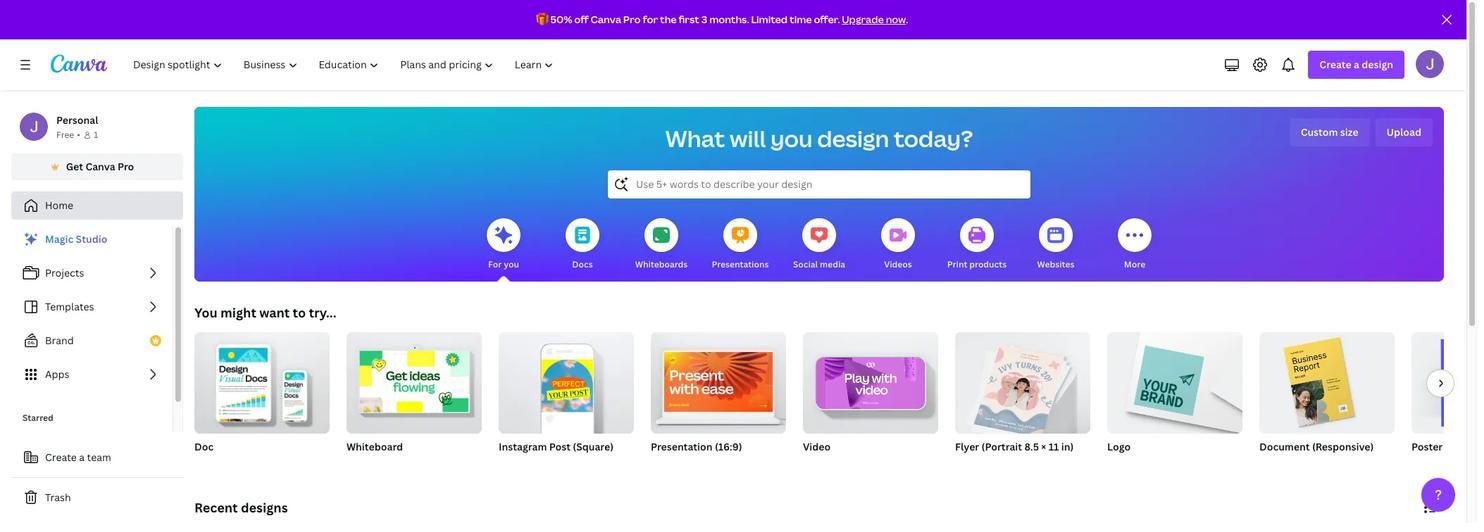 Task type: vqa. For each thing, say whether or not it's contained in the screenshot.
Greg Robinson icon
no



Task type: locate. For each thing, give the bounding box(es) containing it.
× left 24
[[1462, 440, 1467, 454]]

group for doc group
[[194, 327, 330, 434]]

magic
[[45, 233, 73, 246]]

canva right get
[[86, 160, 115, 173]]

1 vertical spatial you
[[504, 259, 519, 271]]

whiteboard group
[[347, 327, 482, 472]]

1 vertical spatial design
[[817, 123, 889, 154]]

list
[[11, 225, 173, 389]]

document (responsive)
[[1260, 440, 1374, 454]]

Search search field
[[636, 171, 1003, 198]]

0 vertical spatial create
[[1320, 58, 1352, 71]]

0 horizontal spatial a
[[79, 451, 85, 464]]

create left team
[[45, 451, 77, 464]]

create inside button
[[45, 451, 77, 464]]

1
[[94, 129, 98, 141]]

products
[[970, 259, 1007, 271]]

1 horizontal spatial you
[[771, 123, 813, 154]]

you right will
[[771, 123, 813, 154]]

0 horizontal spatial ×
[[1042, 440, 1047, 454]]

group for video group at the bottom of page
[[803, 327, 938, 434]]

0 horizontal spatial design
[[817, 123, 889, 154]]

design left jacob simon image
[[1362, 58, 1394, 71]]

the
[[660, 13, 677, 26]]

starred
[[23, 412, 53, 424]]

trash link
[[11, 484, 183, 512]]

design inside 'dropdown button'
[[1362, 58, 1394, 71]]

flyer (portrait 8.5 × 11 in)
[[955, 440, 1074, 454]]

logo group
[[1108, 327, 1243, 472]]

templates link
[[11, 293, 173, 321]]

video group
[[803, 327, 938, 472]]

you right for
[[504, 259, 519, 271]]

today?
[[894, 123, 973, 154]]

months.
[[710, 13, 749, 26]]

1 horizontal spatial a
[[1354, 58, 1360, 71]]

poster
[[1412, 440, 1443, 454]]

design
[[1362, 58, 1394, 71], [817, 123, 889, 154]]

11
[[1049, 440, 1059, 454]]

document
[[1260, 440, 1310, 454]]

docs button
[[566, 209, 600, 282]]

1 vertical spatial create
[[45, 451, 77, 464]]

get canva pro
[[66, 160, 134, 173]]

3
[[702, 13, 708, 26]]

group for the presentation (16:9) group on the bottom
[[651, 327, 786, 434]]

websites
[[1037, 259, 1075, 271]]

size
[[1341, 125, 1359, 139]]

group for logo group
[[1108, 327, 1243, 434]]

(square)
[[573, 440, 614, 454]]

pro
[[623, 13, 641, 26], [118, 160, 134, 173]]

might
[[221, 304, 256, 321]]

group
[[194, 327, 330, 434], [347, 327, 482, 434], [499, 327, 634, 434], [651, 327, 786, 434], [803, 327, 938, 434], [955, 327, 1091, 439], [1108, 327, 1243, 434], [1260, 327, 1395, 434], [1412, 333, 1477, 434]]

1 horizontal spatial design
[[1362, 58, 1394, 71]]

group for flyer (portrait 8.5 × 11 in) group
[[955, 327, 1091, 439]]

0 vertical spatial design
[[1362, 58, 1394, 71]]

brand link
[[11, 327, 173, 355]]

create
[[1320, 58, 1352, 71], [45, 451, 77, 464]]

magic studio link
[[11, 225, 173, 254]]

home link
[[11, 192, 183, 220]]

0 vertical spatial pro
[[623, 13, 641, 26]]

0 horizontal spatial you
[[504, 259, 519, 271]]

custom
[[1301, 125, 1338, 139]]

1 vertical spatial a
[[79, 451, 85, 464]]

pro up home "link"
[[118, 160, 134, 173]]

projects
[[45, 266, 84, 280]]

studio
[[76, 233, 107, 246]]

print
[[948, 259, 968, 271]]

videos button
[[881, 209, 915, 282]]

a inside 'dropdown button'
[[1354, 58, 1360, 71]]

0 vertical spatial a
[[1354, 58, 1360, 71]]

a for team
[[79, 451, 85, 464]]

document (responsive) group
[[1260, 327, 1395, 472]]

pro left for
[[623, 13, 641, 26]]

design up search search field
[[817, 123, 889, 154]]

what
[[666, 123, 725, 154]]

1 vertical spatial pro
[[118, 160, 134, 173]]

canva right off
[[591, 13, 621, 26]]

•
[[77, 129, 80, 141]]

create a team button
[[11, 444, 183, 472]]

top level navigation element
[[124, 51, 566, 79]]

limited
[[751, 13, 788, 26]]

upload
[[1387, 125, 1422, 139]]

you inside button
[[504, 259, 519, 271]]

None search field
[[608, 171, 1031, 199]]

canva
[[591, 13, 621, 26], [86, 160, 115, 173]]

×
[[1042, 440, 1047, 454], [1462, 440, 1467, 454]]

flyer (portrait 8.5 × 11 in) group
[[955, 327, 1091, 472]]

flyer
[[955, 440, 980, 454]]

post
[[549, 440, 571, 454]]

social
[[793, 259, 818, 271]]

a up size
[[1354, 58, 1360, 71]]

doc
[[194, 440, 214, 454]]

🎁 50% off canva pro for the first 3 months. limited time offer. upgrade now .
[[536, 13, 908, 26]]

apps link
[[11, 361, 173, 389]]

personal
[[56, 113, 98, 127]]

a
[[1354, 58, 1360, 71], [79, 451, 85, 464]]

group for instagram post (square) group
[[499, 327, 634, 434]]

1 vertical spatial canva
[[86, 160, 115, 173]]

magic studio
[[45, 233, 107, 246]]

a left team
[[79, 451, 85, 464]]

× left 11
[[1042, 440, 1047, 454]]

0 horizontal spatial canva
[[86, 160, 115, 173]]

create a design button
[[1309, 51, 1405, 79]]

group for whiteboard group
[[347, 327, 482, 434]]

a inside button
[[79, 451, 85, 464]]

0 horizontal spatial pro
[[118, 160, 134, 173]]

upgrade now button
[[842, 13, 906, 26]]

1 horizontal spatial canva
[[591, 13, 621, 26]]

print products
[[948, 259, 1007, 271]]

1 horizontal spatial create
[[1320, 58, 1352, 71]]

1 horizontal spatial ×
[[1462, 440, 1467, 454]]

whiteboards button
[[635, 209, 688, 282]]

offer.
[[814, 13, 840, 26]]

templates
[[45, 300, 94, 314]]

.
[[906, 13, 908, 26]]

canva inside button
[[86, 160, 115, 173]]

0 vertical spatial you
[[771, 123, 813, 154]]

create inside 'dropdown button'
[[1320, 58, 1352, 71]]

custom size
[[1301, 125, 1359, 139]]

you might want to try...
[[194, 304, 337, 321]]

print products button
[[948, 209, 1007, 282]]

what will you design today?
[[666, 123, 973, 154]]

create up custom size
[[1320, 58, 1352, 71]]

50%
[[551, 13, 572, 26]]

0 horizontal spatial create
[[45, 451, 77, 464]]



Task type: describe. For each thing, give the bounding box(es) containing it.
upload button
[[1376, 118, 1433, 147]]

🎁
[[536, 13, 549, 26]]

now
[[886, 13, 906, 26]]

create for create a design
[[1320, 58, 1352, 71]]

instagram
[[499, 440, 547, 454]]

list containing magic studio
[[11, 225, 173, 389]]

create a design
[[1320, 58, 1394, 71]]

apps
[[45, 368, 69, 381]]

designs
[[241, 500, 288, 516]]

recent designs
[[194, 500, 288, 516]]

team
[[87, 451, 111, 464]]

poster (18 × 24 in portrait) group
[[1412, 333, 1477, 472]]

8.5
[[1025, 440, 1039, 454]]

create for create a team
[[45, 451, 77, 464]]

a for design
[[1354, 58, 1360, 71]]

1 × from the left
[[1042, 440, 1047, 454]]

doc group
[[194, 327, 330, 472]]

create a team
[[45, 451, 111, 464]]

try...
[[309, 304, 337, 321]]

(18
[[1445, 440, 1460, 454]]

want
[[259, 304, 290, 321]]

time
[[790, 13, 812, 26]]

presentations button
[[712, 209, 769, 282]]

logo
[[1108, 440, 1131, 454]]

more
[[1124, 259, 1146, 271]]

free
[[56, 129, 74, 141]]

group for document (responsive) group on the right of the page
[[1260, 327, 1395, 434]]

whiteboards
[[635, 259, 688, 271]]

upgrade
[[842, 13, 884, 26]]

home
[[45, 199, 73, 212]]

media
[[820, 259, 846, 271]]

(16:9)
[[715, 440, 742, 454]]

pro inside button
[[118, 160, 134, 173]]

get canva pro button
[[11, 154, 183, 180]]

instagram post (square)
[[499, 440, 614, 454]]

social media
[[793, 259, 846, 271]]

get
[[66, 160, 83, 173]]

for
[[643, 13, 658, 26]]

1 horizontal spatial pro
[[623, 13, 641, 26]]

presentation (16:9)
[[651, 440, 742, 454]]

poster (18 × 24
[[1412, 440, 1477, 454]]

off
[[574, 13, 589, 26]]

you
[[194, 304, 218, 321]]

presentation
[[651, 440, 713, 454]]

recent
[[194, 500, 238, 516]]

will
[[730, 123, 766, 154]]

brand
[[45, 334, 74, 347]]

custom size button
[[1290, 118, 1370, 147]]

projects link
[[11, 259, 173, 287]]

group for poster (18 × 24 in portrait) group
[[1412, 333, 1477, 434]]

more button
[[1118, 209, 1152, 282]]

websites button
[[1037, 209, 1075, 282]]

(responsive)
[[1312, 440, 1374, 454]]

videos
[[884, 259, 912, 271]]

in)
[[1062, 440, 1074, 454]]

2 × from the left
[[1462, 440, 1467, 454]]

jacob simon image
[[1416, 50, 1444, 78]]

for
[[488, 259, 502, 271]]

first
[[679, 13, 700, 26]]

24
[[1470, 440, 1477, 454]]

instagram post (square) group
[[499, 327, 634, 472]]

(portrait
[[982, 440, 1022, 454]]

for you button
[[487, 209, 521, 282]]

presentations
[[712, 259, 769, 271]]

trash
[[45, 491, 71, 504]]

presentation (16:9) group
[[651, 327, 786, 472]]

video
[[803, 440, 831, 454]]

0 vertical spatial canva
[[591, 13, 621, 26]]

whiteboard
[[347, 440, 403, 454]]

social media button
[[793, 209, 846, 282]]

for you
[[488, 259, 519, 271]]

docs
[[572, 259, 593, 271]]



